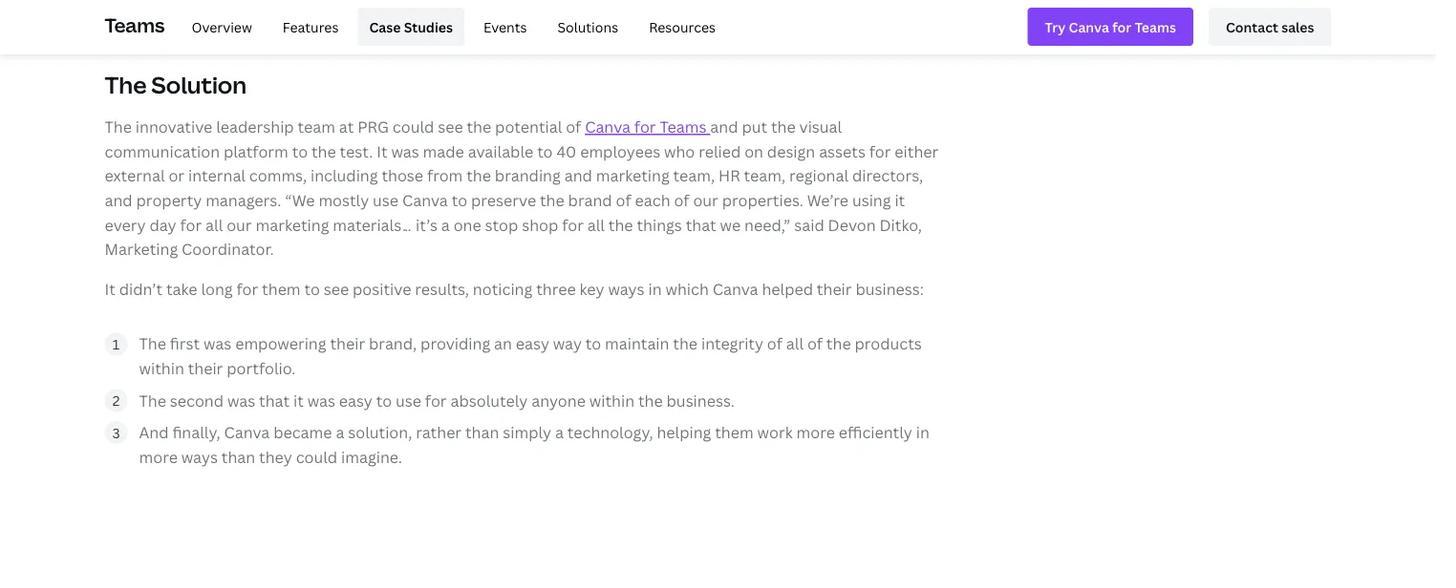 Task type: locate. For each thing, give the bounding box(es) containing it.
their left brand,
[[330, 334, 365, 354]]

0 horizontal spatial see
[[324, 279, 349, 299]]

0 vertical spatial it
[[377, 141, 388, 162]]

canva right the which
[[713, 279, 758, 299]]

1 horizontal spatial that
[[686, 214, 716, 235]]

said
[[794, 214, 824, 235]]

0 vertical spatial their
[[817, 279, 852, 299]]

1 horizontal spatial easy
[[516, 334, 549, 354]]

1 horizontal spatial it
[[377, 141, 388, 162]]

1 horizontal spatial than
[[465, 422, 499, 443]]

team
[[298, 117, 335, 137]]

1 vertical spatial teams
[[660, 117, 707, 137]]

1 vertical spatial them
[[715, 422, 754, 443]]

it up ditko,
[[895, 190, 905, 211]]

all down the helped
[[786, 334, 804, 354]]

a inside and put the visual communication platform to the test. it was made available to 40 employees who relied on design assets for either external or internal comms, including those from the branding and marketing team, hr team, regional directors, and property managers. "we mostly use canva to preserve the brand of each of our properties. we're using it every day for all our marketing materials… it's a one stop shop for all the things that we need," said devon ditko, marketing coordinator.
[[441, 214, 450, 235]]

and
[[710, 117, 738, 137], [564, 166, 592, 186], [105, 190, 133, 211]]

team,
[[673, 166, 715, 186], [744, 166, 786, 186]]

0 vertical spatial within
[[139, 358, 184, 379]]

all up coordinator.
[[206, 214, 223, 235]]

was inside and put the visual communication platform to the test. it was made available to 40 employees who relied on design assets for either external or internal comms, including those from the branding and marketing team, hr team, regional directors, and property managers. "we mostly use canva to preserve the brand of each of our properties. we're using it every day for all our marketing materials… it's a one stop shop for all the things that we need," said devon ditko, marketing coordinator.
[[391, 141, 419, 162]]

the left things
[[609, 214, 633, 235]]

for up "employees"
[[634, 117, 656, 137]]

all
[[206, 214, 223, 235], [588, 214, 605, 235], [786, 334, 804, 354]]

0 horizontal spatial their
[[188, 358, 223, 379]]

was down the portfolio.
[[227, 390, 255, 411]]

and up brand
[[564, 166, 592, 186]]

could up made
[[393, 117, 434, 137]]

1 vertical spatial could
[[296, 447, 338, 467]]

on
[[745, 141, 764, 162]]

their right the helped
[[817, 279, 852, 299]]

than left they
[[222, 447, 255, 467]]

solution,
[[348, 422, 412, 443]]

0 horizontal spatial within
[[139, 358, 184, 379]]

either
[[895, 141, 939, 162]]

1 vertical spatial ways
[[181, 447, 218, 467]]

teams up who on the left top of page
[[660, 117, 707, 137]]

1 horizontal spatial it
[[895, 190, 905, 211]]

0 horizontal spatial a
[[336, 422, 344, 443]]

within up technology,
[[589, 390, 635, 411]]

and up every
[[105, 190, 133, 211]]

it left didn't
[[105, 279, 115, 299]]

was up became
[[307, 390, 335, 411]]

1 vertical spatial our
[[227, 214, 252, 235]]

1 horizontal spatial more
[[797, 422, 835, 443]]

in left the which
[[648, 279, 662, 299]]

0 vertical spatial our
[[693, 190, 719, 211]]

brand
[[568, 190, 612, 211]]

more right work
[[797, 422, 835, 443]]

became
[[273, 422, 332, 443]]

canva inside and finally, canva became a solution, rather than simply a technology, helping them work more efficiently in more ways than they could imagine.
[[224, 422, 270, 443]]

was down 'the innovative leadership team at prg could see the potential of canva for teams'
[[391, 141, 419, 162]]

potential
[[495, 117, 562, 137]]

1 vertical spatial their
[[330, 334, 365, 354]]

0 vertical spatial and
[[710, 117, 738, 137]]

their down first
[[188, 358, 223, 379]]

0 vertical spatial use
[[373, 190, 399, 211]]

1 horizontal spatial and
[[564, 166, 592, 186]]

canva for teams link
[[585, 117, 710, 137]]

2 horizontal spatial all
[[786, 334, 804, 354]]

menu bar inside the "teams" element
[[172, 8, 727, 46]]

1 vertical spatial it
[[293, 390, 304, 411]]

1 vertical spatial use
[[396, 390, 421, 411]]

easy up solution,
[[339, 390, 373, 411]]

0 horizontal spatial and
[[105, 190, 133, 211]]

it inside and put the visual communication platform to the test. it was made available to 40 employees who relied on design assets for either external or internal comms, including those from the branding and marketing team, hr team, regional directors, and property managers. "we mostly use canva to preserve the brand of each of our properties. we're using it every day for all our marketing materials… it's a one stop shop for all the things that we need," said devon ditko, marketing coordinator.
[[377, 141, 388, 162]]

in right efficiently
[[916, 422, 930, 443]]

0 vertical spatial them
[[262, 279, 301, 299]]

features
[[283, 17, 339, 36]]

for right day at the left of page
[[180, 214, 202, 235]]

them left work
[[715, 422, 754, 443]]

0 horizontal spatial our
[[227, 214, 252, 235]]

in inside and finally, canva became a solution, rather than simply a technology, helping them work more efficiently in more ways than they could imagine.
[[916, 422, 930, 443]]

0 horizontal spatial teams
[[105, 11, 165, 38]]

the down team
[[311, 141, 336, 162]]

to down team
[[292, 141, 308, 162]]

use up materials…
[[373, 190, 399, 211]]

to
[[292, 141, 308, 162], [537, 141, 553, 162], [452, 190, 467, 211], [304, 279, 320, 299], [586, 334, 601, 354], [376, 390, 392, 411]]

to up empowering
[[304, 279, 320, 299]]

to right "way"
[[586, 334, 601, 354]]

the up "and"
[[139, 390, 166, 411]]

ways inside and finally, canva became a solution, rather than simply a technology, helping them work more efficiently in more ways than they could imagine.
[[181, 447, 218, 467]]

those
[[382, 166, 423, 186]]

2 team, from the left
[[744, 166, 786, 186]]

events
[[484, 17, 527, 36]]

teams up the solution at the top of page
[[105, 11, 165, 38]]

1 horizontal spatial see
[[438, 117, 463, 137]]

see for positive
[[324, 279, 349, 299]]

case studies
[[369, 17, 453, 36]]

a right became
[[336, 422, 344, 443]]

providing
[[421, 334, 490, 354]]

didn't
[[119, 279, 162, 299]]

1 horizontal spatial within
[[589, 390, 635, 411]]

could down became
[[296, 447, 338, 467]]

1 vertical spatial that
[[259, 390, 290, 411]]

team, down who on the left top of page
[[673, 166, 715, 186]]

it right test.
[[377, 141, 388, 162]]

the left integrity
[[673, 334, 698, 354]]

within
[[139, 358, 184, 379], [589, 390, 635, 411]]

1 vertical spatial marketing
[[256, 214, 329, 235]]

the innovative leadership team at prg could see the potential of canva for teams
[[105, 117, 710, 137]]

helped
[[762, 279, 813, 299]]

than down absolutely
[[465, 422, 499, 443]]

2 horizontal spatial their
[[817, 279, 852, 299]]

0 vertical spatial in
[[648, 279, 662, 299]]

0 vertical spatial ways
[[608, 279, 645, 299]]

resources link
[[638, 8, 727, 46]]

1 vertical spatial than
[[222, 447, 255, 467]]

use up solution,
[[396, 390, 421, 411]]

0 horizontal spatial easy
[[339, 390, 373, 411]]

our
[[693, 190, 719, 211], [227, 214, 252, 235]]

put
[[742, 117, 767, 137]]

1 horizontal spatial could
[[393, 117, 434, 137]]

marketing down "we
[[256, 214, 329, 235]]

events link
[[472, 8, 538, 46]]

0 horizontal spatial team,
[[673, 166, 715, 186]]

0 horizontal spatial could
[[296, 447, 338, 467]]

0 horizontal spatial it
[[293, 390, 304, 411]]

the up 'communication'
[[105, 117, 132, 137]]

easy inside the first was empowering their brand, providing an easy way to maintain the integrity of all of the products within their portfolio.
[[516, 334, 549, 354]]

the up innovative
[[105, 69, 147, 100]]

within down first
[[139, 358, 184, 379]]

results,
[[415, 279, 469, 299]]

case studies link
[[358, 8, 464, 46]]

it
[[377, 141, 388, 162], [105, 279, 115, 299]]

including
[[311, 166, 378, 186]]

our down managers. at the top left
[[227, 214, 252, 235]]

mostly
[[319, 190, 369, 211]]

canva up they
[[224, 422, 270, 443]]

see
[[438, 117, 463, 137], [324, 279, 349, 299]]

team, up properties.
[[744, 166, 786, 186]]

and up "relied"
[[710, 117, 738, 137]]

0 horizontal spatial marketing
[[256, 214, 329, 235]]

0 vertical spatial it
[[895, 190, 905, 211]]

canva up it's
[[402, 190, 448, 211]]

our down "relied"
[[693, 190, 719, 211]]

more down "and"
[[139, 447, 178, 467]]

menu bar
[[172, 8, 727, 46]]

see up made
[[438, 117, 463, 137]]

1 vertical spatial it
[[105, 279, 115, 299]]

noticing
[[473, 279, 533, 299]]

the
[[467, 117, 491, 137], [771, 117, 796, 137], [311, 141, 336, 162], [467, 166, 491, 186], [540, 190, 565, 211], [609, 214, 633, 235], [673, 334, 698, 354], [826, 334, 851, 354], [638, 390, 663, 411]]

0 vertical spatial see
[[438, 117, 463, 137]]

a right it's
[[441, 214, 450, 235]]

0 vertical spatial than
[[465, 422, 499, 443]]

who
[[664, 141, 695, 162]]

teams
[[105, 11, 165, 38], [660, 117, 707, 137]]

business:
[[856, 279, 924, 299]]

that down the portfolio.
[[259, 390, 290, 411]]

absolutely
[[451, 390, 528, 411]]

for
[[634, 117, 656, 137], [869, 141, 891, 162], [180, 214, 202, 235], [562, 214, 584, 235], [237, 279, 258, 299], [425, 390, 447, 411]]

of
[[566, 117, 581, 137], [616, 190, 631, 211], [674, 190, 690, 211], [767, 334, 783, 354], [807, 334, 823, 354]]

1 vertical spatial see
[[324, 279, 349, 299]]

ways right key
[[608, 279, 645, 299]]

in
[[648, 279, 662, 299], [916, 422, 930, 443]]

to up solution,
[[376, 390, 392, 411]]

case
[[369, 17, 401, 36]]

0 vertical spatial easy
[[516, 334, 549, 354]]

0 horizontal spatial more
[[139, 447, 178, 467]]

1 horizontal spatial teams
[[660, 117, 707, 137]]

marketing down "employees"
[[596, 166, 670, 186]]

0 horizontal spatial ways
[[181, 447, 218, 467]]

easy right an
[[516, 334, 549, 354]]

1 vertical spatial in
[[916, 422, 930, 443]]

canva up "employees"
[[585, 117, 631, 137]]

ways
[[608, 279, 645, 299], [181, 447, 218, 467]]

1 horizontal spatial a
[[441, 214, 450, 235]]

employees
[[580, 141, 660, 162]]

all down brand
[[588, 214, 605, 235]]

"we
[[285, 190, 315, 211]]

the left first
[[139, 334, 166, 354]]

it up became
[[293, 390, 304, 411]]

was inside the first was empowering their brand, providing an easy way to maintain the integrity of all of the products within their portfolio.
[[204, 334, 232, 354]]

0 vertical spatial that
[[686, 214, 716, 235]]

40
[[557, 141, 577, 162]]

all inside the first was empowering their brand, providing an easy way to maintain the integrity of all of the products within their portfolio.
[[786, 334, 804, 354]]

devon
[[828, 214, 876, 235]]

it inside and put the visual communication platform to the test. it was made available to 40 employees who relied on design assets for either external or internal comms, including those from the branding and marketing team, hr team, regional directors, and property managers. "we mostly use canva to preserve the brand of each of our properties. we're using it every day for all our marketing materials… it's a one stop shop for all the things that we need," said devon ditko, marketing coordinator.
[[895, 190, 905, 211]]

ways down 'finally,'
[[181, 447, 218, 467]]

see for the
[[438, 117, 463, 137]]

empowering
[[235, 334, 326, 354]]

them up empowering
[[262, 279, 301, 299]]

1 team, from the left
[[673, 166, 715, 186]]

to left '40'
[[537, 141, 553, 162]]

rather
[[416, 422, 462, 443]]

solution
[[151, 69, 247, 100]]

it
[[895, 190, 905, 211], [293, 390, 304, 411]]

0 vertical spatial could
[[393, 117, 434, 137]]

marketing
[[596, 166, 670, 186], [256, 214, 329, 235]]

1 horizontal spatial team,
[[744, 166, 786, 186]]

1 horizontal spatial in
[[916, 422, 930, 443]]

2 vertical spatial and
[[105, 190, 133, 211]]

menu bar containing overview
[[172, 8, 727, 46]]

that left we
[[686, 214, 716, 235]]

the inside the first was empowering their brand, providing an easy way to maintain the integrity of all of the products within their portfolio.
[[139, 334, 166, 354]]

see left positive
[[324, 279, 349, 299]]

was right first
[[204, 334, 232, 354]]

1 horizontal spatial them
[[715, 422, 754, 443]]

1 horizontal spatial their
[[330, 334, 365, 354]]

a down 'anyone'
[[555, 422, 564, 443]]

we
[[720, 214, 741, 235]]

1 vertical spatial more
[[139, 447, 178, 467]]

the left 'products'
[[826, 334, 851, 354]]

easy
[[516, 334, 549, 354], [339, 390, 373, 411]]

contact sales image
[[1226, 16, 1314, 37]]

work
[[757, 422, 793, 443]]

1 horizontal spatial marketing
[[596, 166, 670, 186]]

take
[[166, 279, 197, 299]]

their
[[817, 279, 852, 299], [330, 334, 365, 354], [188, 358, 223, 379]]

within inside the first was empowering their brand, providing an easy way to maintain the integrity of all of the products within their portfolio.
[[139, 358, 184, 379]]

could
[[393, 117, 434, 137], [296, 447, 338, 467]]



Task type: describe. For each thing, give the bounding box(es) containing it.
regional
[[789, 166, 849, 186]]

integrity
[[701, 334, 764, 354]]

anyone
[[532, 390, 586, 411]]

0 horizontal spatial in
[[648, 279, 662, 299]]

could inside and finally, canva became a solution, rather than simply a technology, helping them work more efficiently in more ways than they could imagine.
[[296, 447, 338, 467]]

at
[[339, 117, 354, 137]]

of right each
[[674, 190, 690, 211]]

for down brand
[[562, 214, 584, 235]]

long
[[201, 279, 233, 299]]

efficiently
[[839, 422, 912, 443]]

each
[[635, 190, 670, 211]]

coordinator.
[[182, 239, 274, 259]]

design
[[767, 141, 815, 162]]

the second was that it was easy to use for absolutely anyone within the business.
[[139, 390, 735, 411]]

0 horizontal spatial all
[[206, 214, 223, 235]]

canva inside and put the visual communication platform to the test. it was made available to 40 employees who relied on design assets for either external or internal comms, including those from the branding and marketing team, hr team, regional directors, and property managers. "we mostly use canva to preserve the brand of each of our properties. we're using it every day for all our marketing materials… it's a one stop shop for all the things that we need," said devon ditko, marketing coordinator.
[[402, 190, 448, 211]]

of left each
[[616, 190, 631, 211]]

and
[[139, 422, 169, 443]]

teams element
[[105, 0, 1332, 54]]

0 vertical spatial marketing
[[596, 166, 670, 186]]

comms,
[[249, 166, 307, 186]]

the for the first was empowering their brand, providing an easy way to maintain the integrity of all of the products within their portfolio.
[[139, 334, 166, 354]]

the first was empowering their brand, providing an easy way to maintain the integrity of all of the products within their portfolio.
[[139, 334, 922, 379]]

stop
[[485, 214, 518, 235]]

internal
[[188, 166, 246, 186]]

preserve
[[471, 190, 536, 211]]

the up helping
[[638, 390, 663, 411]]

key
[[580, 279, 605, 299]]

three
[[536, 279, 576, 299]]

the solution
[[105, 69, 247, 100]]

marketing
[[105, 239, 178, 259]]

use inside and put the visual communication platform to the test. it was made available to 40 employees who relied on design assets for either external or internal comms, including those from the branding and marketing team, hr team, regional directors, and property managers. "we mostly use canva to preserve the brand of each of our properties. we're using it every day for all our marketing materials… it's a one stop shop for all the things that we need," said devon ditko, marketing coordinator.
[[373, 190, 399, 211]]

2 horizontal spatial a
[[555, 422, 564, 443]]

directors,
[[852, 166, 923, 186]]

1 vertical spatial easy
[[339, 390, 373, 411]]

products
[[855, 334, 922, 354]]

first
[[170, 334, 200, 354]]

materials…
[[333, 214, 412, 235]]

one
[[454, 214, 481, 235]]

every
[[105, 214, 146, 235]]

brand,
[[369, 334, 417, 354]]

the for the solution
[[105, 69, 147, 100]]

1 horizontal spatial all
[[588, 214, 605, 235]]

2 vertical spatial their
[[188, 358, 223, 379]]

the for the second was that it was easy to use for absolutely anyone within the business.
[[139, 390, 166, 411]]

1 vertical spatial and
[[564, 166, 592, 186]]

0 horizontal spatial it
[[105, 279, 115, 299]]

they
[[259, 447, 292, 467]]

for up rather on the bottom left of the page
[[425, 390, 447, 411]]

prg
[[358, 117, 389, 137]]

of up '40'
[[566, 117, 581, 137]]

of down the helped
[[807, 334, 823, 354]]

day
[[150, 214, 176, 235]]

hr
[[719, 166, 740, 186]]

1 horizontal spatial ways
[[608, 279, 645, 299]]

way
[[553, 334, 582, 354]]

positive
[[353, 279, 411, 299]]

relied
[[699, 141, 741, 162]]

solutions
[[558, 17, 618, 36]]

assets
[[819, 141, 866, 162]]

innovative
[[136, 117, 212, 137]]

it didn't take long for them to see positive results, noticing three key ways in which canva helped their business:
[[105, 279, 924, 299]]

need,"
[[745, 214, 791, 235]]

2 horizontal spatial and
[[710, 117, 738, 137]]

platform
[[224, 141, 288, 162]]

of right integrity
[[767, 334, 783, 354]]

second
[[170, 390, 224, 411]]

solutions link
[[546, 8, 630, 46]]

which
[[666, 279, 709, 299]]

1 vertical spatial within
[[589, 390, 635, 411]]

imagine.
[[341, 447, 402, 467]]

simply
[[503, 422, 551, 443]]

for up directors,
[[869, 141, 891, 162]]

and finally, canva became a solution, rather than simply a technology, helping them work more efficiently in more ways than they could imagine.
[[139, 422, 930, 467]]

available
[[468, 141, 533, 162]]

things
[[637, 214, 682, 235]]

to up one
[[452, 190, 467, 211]]

helping
[[657, 422, 711, 443]]

shop
[[522, 214, 558, 235]]

to inside the first was empowering their brand, providing an easy way to maintain the integrity of all of the products within their portfolio.
[[586, 334, 601, 354]]

technology,
[[567, 422, 653, 443]]

that inside and put the visual communication platform to the test. it was made available to 40 employees who relied on design assets for either external or internal comms, including those from the branding and marketing team, hr team, regional directors, and property managers. "we mostly use canva to preserve the brand of each of our properties. we're using it every day for all our marketing materials… it's a one stop shop for all the things that we need," said devon ditko, marketing coordinator.
[[686, 214, 716, 235]]

the up shop
[[540, 190, 565, 211]]

studies
[[404, 17, 453, 36]]

the up design
[[771, 117, 796, 137]]

and put the visual communication platform to the test. it was made available to 40 employees who relied on design assets for either external or internal comms, including those from the branding and marketing team, hr team, regional directors, and property managers. "we mostly use canva to preserve the brand of each of our properties. we're using it every day for all our marketing materials… it's a one stop shop for all the things that we need," said devon ditko, marketing coordinator.
[[105, 117, 939, 259]]

or
[[169, 166, 185, 186]]

communication
[[105, 141, 220, 162]]

overview link
[[180, 8, 264, 46]]

test.
[[340, 141, 373, 162]]

the up available on the top left of page
[[467, 117, 491, 137]]

the for the innovative leadership team at prg could see the potential of canva for teams
[[105, 117, 132, 137]]

features link
[[271, 8, 350, 46]]

them inside and finally, canva became a solution, rather than simply a technology, helping them work more efficiently in more ways than they could imagine.
[[715, 422, 754, 443]]

ditko,
[[880, 214, 922, 235]]

maintain
[[605, 334, 669, 354]]

0 horizontal spatial than
[[222, 447, 255, 467]]

leadership
[[216, 117, 294, 137]]

0 vertical spatial more
[[797, 422, 835, 443]]

0 vertical spatial teams
[[105, 11, 165, 38]]

business.
[[667, 390, 735, 411]]

it's
[[416, 214, 438, 235]]

the down available on the top left of page
[[467, 166, 491, 186]]

branding
[[495, 166, 561, 186]]

from
[[427, 166, 463, 186]]

using
[[852, 190, 891, 211]]

finally,
[[172, 422, 220, 443]]

for right long at left
[[237, 279, 258, 299]]

properties.
[[722, 190, 804, 211]]

1 horizontal spatial our
[[693, 190, 719, 211]]

0 horizontal spatial that
[[259, 390, 290, 411]]

visual
[[799, 117, 842, 137]]

0 horizontal spatial them
[[262, 279, 301, 299]]

resources
[[649, 17, 716, 36]]

external
[[105, 166, 165, 186]]

made
[[423, 141, 464, 162]]

we're
[[807, 190, 849, 211]]



Task type: vqa. For each thing, say whether or not it's contained in the screenshot.
the leftmost that
yes



